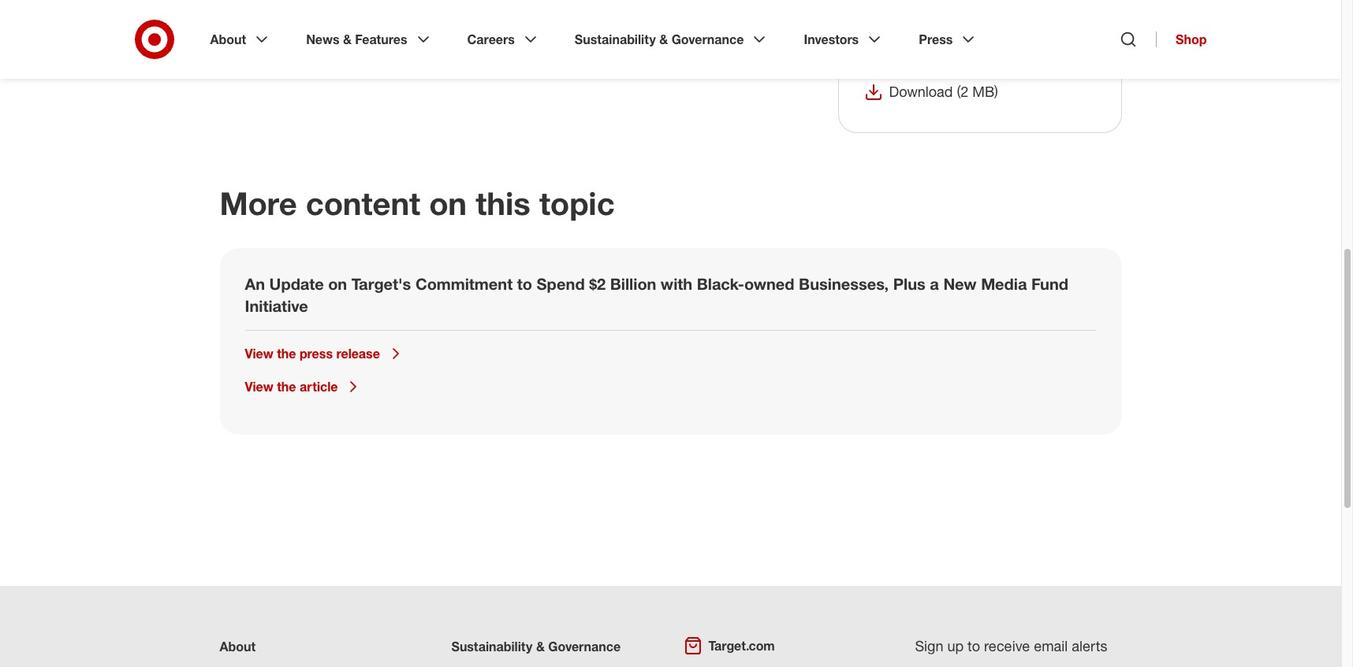 Task type: locate. For each thing, give the bounding box(es) containing it.
0 horizontal spatial sustainability
[[451, 639, 533, 655]]

1 horizontal spatial on
[[429, 184, 467, 222]]

the left press
[[277, 346, 296, 362]]

0 vertical spatial on
[[429, 184, 467, 222]]

1 vertical spatial about link
[[220, 639, 256, 655]]

0 horizontal spatial to
[[517, 274, 532, 294]]

0 horizontal spatial on
[[328, 274, 347, 294]]

download (2 mb)
[[889, 83, 998, 100]]

on for target's
[[328, 274, 347, 294]]

sustainability & governance for the top sustainability & governance link
[[575, 32, 744, 47]]

up
[[947, 638, 964, 655]]

view left article
[[245, 379, 273, 395]]

about link
[[199, 19, 282, 60], [220, 639, 256, 655]]

1 horizontal spatial to
[[968, 638, 980, 655]]

to
[[517, 274, 532, 294], [968, 638, 980, 655]]

press
[[919, 32, 953, 47]]

view inside view the press release link
[[245, 346, 273, 362]]

1 horizontal spatial governance
[[671, 32, 744, 47]]

2 the from the top
[[277, 379, 296, 395]]

spend
[[537, 274, 585, 294]]

shop link
[[1156, 32, 1207, 47]]

on inside an update on target's commitment to spend $2 billion with black-owned businesses, plus a new media fund initiative
[[328, 274, 347, 294]]

about for news
[[210, 32, 246, 47]]

on for this
[[429, 184, 467, 222]]

0 vertical spatial sustainability & governance
[[575, 32, 744, 47]]

2 view from the top
[[245, 379, 273, 395]]

&
[[343, 32, 352, 47], [659, 32, 668, 47], [536, 639, 545, 655]]

0 horizontal spatial &
[[343, 32, 352, 47]]

0 vertical spatial view
[[245, 346, 273, 362]]

on right update
[[328, 274, 347, 294]]

sustainability
[[575, 32, 656, 47], [451, 639, 533, 655]]

the for article
[[277, 379, 296, 395]]

email
[[1034, 638, 1068, 655]]

1 view from the top
[[245, 346, 273, 362]]

press
[[300, 346, 333, 362]]

download
[[889, 83, 953, 100]]

the left article
[[277, 379, 296, 395]]

sustainability & governance link
[[564, 19, 780, 60], [451, 639, 621, 655]]

0 vertical spatial governance
[[671, 32, 744, 47]]

1 vertical spatial on
[[328, 274, 347, 294]]

to left spend
[[517, 274, 532, 294]]

about
[[210, 32, 246, 47], [220, 639, 256, 655]]

1 vertical spatial governance
[[548, 639, 621, 655]]

billion
[[610, 274, 656, 294]]

careers link
[[456, 19, 551, 60]]

an
[[245, 274, 265, 294]]

view the article link
[[245, 378, 363, 397]]

1 vertical spatial the
[[277, 379, 296, 395]]

target.com
[[708, 639, 775, 654]]

1 vertical spatial to
[[968, 638, 980, 655]]

black-
[[697, 274, 744, 294]]

to right up
[[968, 638, 980, 655]]

governance for sustainability & governance link to the bottom
[[548, 639, 621, 655]]

view for view the article
[[245, 379, 273, 395]]

news & features link
[[295, 19, 444, 60]]

about for sustainability
[[220, 639, 256, 655]]

view inside the view the article link
[[245, 379, 273, 395]]

0 vertical spatial about
[[210, 32, 246, 47]]

features
[[355, 32, 407, 47]]

0 vertical spatial about link
[[199, 19, 282, 60]]

0 horizontal spatial governance
[[548, 639, 621, 655]]

view up view the article
[[245, 346, 273, 362]]

sign up to receive email alerts
[[915, 638, 1107, 655]]

1 vertical spatial sustainability & governance
[[451, 639, 621, 655]]

1 the from the top
[[277, 346, 296, 362]]

owned
[[744, 274, 794, 294]]

view the press release
[[245, 346, 380, 362]]

$2
[[589, 274, 606, 294]]

1 horizontal spatial sustainability
[[575, 32, 656, 47]]

more content on this topic
[[220, 184, 615, 222]]

media
[[981, 274, 1027, 294]]

view the article
[[245, 379, 338, 395]]

0 vertical spatial the
[[277, 346, 296, 362]]

sustainability & governance
[[575, 32, 744, 47], [451, 639, 621, 655]]

with
[[661, 274, 692, 294]]

the
[[277, 346, 296, 362], [277, 379, 296, 395]]

a
[[930, 274, 939, 294]]

view
[[245, 346, 273, 362], [245, 379, 273, 395]]

& for the top sustainability & governance link
[[659, 32, 668, 47]]

release
[[336, 346, 380, 362]]

0 vertical spatial to
[[517, 274, 532, 294]]

businesses,
[[799, 274, 889, 294]]

on
[[429, 184, 467, 222], [328, 274, 347, 294]]

on left this
[[429, 184, 467, 222]]

commitment
[[415, 274, 513, 294]]

update
[[269, 274, 324, 294]]

sign
[[915, 638, 943, 655]]

2 horizontal spatial &
[[659, 32, 668, 47]]

the for press
[[277, 346, 296, 362]]

1 horizontal spatial &
[[536, 639, 545, 655]]

new
[[943, 274, 977, 294]]

1 vertical spatial about
[[220, 639, 256, 655]]

1 vertical spatial view
[[245, 379, 273, 395]]

governance
[[671, 32, 744, 47], [548, 639, 621, 655]]



Task type: describe. For each thing, give the bounding box(es) containing it.
an update on target's commitment to spend $2 billion with black-owned businesses, plus a new media fund initiative
[[245, 274, 1068, 316]]

governance for the top sustainability & governance link
[[671, 32, 744, 47]]

careers
[[467, 32, 515, 47]]

sustainability & governance for sustainability & governance link to the bottom
[[451, 639, 621, 655]]

download (2 mb) link
[[864, 82, 998, 102]]

& for sustainability & governance link to the bottom
[[536, 639, 545, 655]]

(2
[[957, 83, 969, 100]]

alerts
[[1072, 638, 1107, 655]]

investors
[[804, 32, 859, 47]]

news & features
[[306, 32, 407, 47]]

news
[[306, 32, 339, 47]]

shop
[[1176, 32, 1207, 47]]

about link for sustainability & governance
[[220, 639, 256, 655]]

0 vertical spatial sustainability
[[575, 32, 656, 47]]

view for view the press release
[[245, 346, 273, 362]]

initiative
[[245, 296, 308, 316]]

target.com link
[[683, 637, 775, 656]]

target's
[[351, 274, 411, 294]]

mb)
[[972, 83, 998, 100]]

to inside an update on target's commitment to spend $2 billion with black-owned businesses, plus a new media fund initiative
[[517, 274, 532, 294]]

a group of red and white boxes image
[[838, 0, 1122, 57]]

plus
[[893, 274, 926, 294]]

more
[[220, 184, 297, 222]]

0 vertical spatial sustainability & governance link
[[564, 19, 780, 60]]

view the press release link
[[245, 345, 405, 363]]

this
[[476, 184, 530, 222]]

receive
[[984, 638, 1030, 655]]

content
[[306, 184, 420, 222]]

article
[[300, 379, 338, 395]]

1 vertical spatial sustainability
[[451, 639, 533, 655]]

topic
[[539, 184, 615, 222]]

press link
[[908, 19, 989, 60]]

about link for news & features
[[199, 19, 282, 60]]

fund
[[1031, 274, 1068, 294]]

investors link
[[793, 19, 895, 60]]

& for news & features link
[[343, 32, 352, 47]]

1 vertical spatial sustainability & governance link
[[451, 639, 621, 655]]



Task type: vqa. For each thing, say whether or not it's contained in the screenshot.
'Governance' inside Sustainability & Governance LINK
yes



